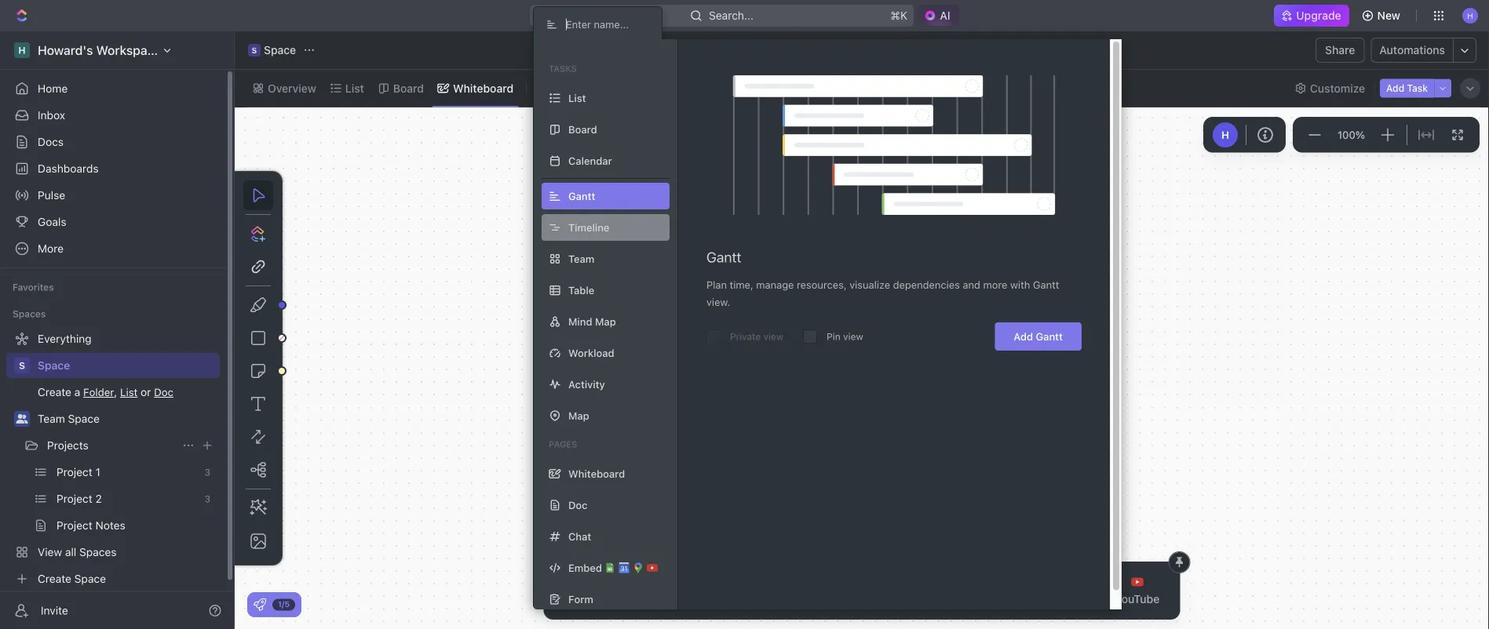 Task type: vqa. For each thing, say whether or not it's contained in the screenshot.
third show from the right
no



Task type: describe. For each thing, give the bounding box(es) containing it.
docs link
[[6, 130, 220, 155]]

new button
[[1355, 3, 1410, 28]]

home link
[[6, 76, 220, 101]]

resources,
[[797, 279, 847, 291]]

1 horizontal spatial list
[[568, 92, 586, 104]]

time,
[[730, 279, 753, 291]]

tree inside sidebar navigation
[[6, 327, 220, 592]]

space for team space
[[68, 413, 100, 426]]

list link
[[342, 77, 364, 99]]

h
[[1222, 129, 1229, 141]]

0 vertical spatial map
[[595, 316, 616, 328]]

0 horizontal spatial list
[[345, 82, 364, 95]]

space, , element inside sidebar navigation
[[14, 358, 30, 374]]

private
[[730, 331, 761, 342]]

inbox link
[[6, 103, 220, 128]]

mind
[[568, 316, 592, 328]]

add task
[[1386, 83, 1428, 94]]

board link
[[390, 77, 424, 99]]

pages
[[549, 440, 577, 450]]

visualize
[[850, 279, 890, 291]]

s space
[[252, 44, 296, 57]]

gantt inside plan time, manage resources, visualize dependencies and more with gantt view.
[[1033, 279, 1059, 291]]

favorites
[[13, 282, 54, 293]]

projects
[[47, 439, 89, 452]]

100% button
[[1335, 125, 1368, 144]]

⌘k
[[890, 9, 907, 22]]

pin view
[[827, 331, 863, 342]]

new
[[1377, 9, 1401, 22]]

add task button
[[1380, 79, 1434, 98]]

view.
[[707, 296, 730, 308]]

space inside space link
[[38, 359, 70, 372]]

manage
[[756, 279, 794, 291]]

user group image
[[16, 415, 28, 424]]

pulse link
[[6, 183, 220, 208]]

sidebar navigation
[[0, 31, 235, 630]]

goals
[[38, 215, 66, 228]]

add for add task
[[1386, 83, 1405, 94]]

docs
[[38, 135, 64, 148]]

add gantt
[[1014, 331, 1063, 343]]

favorites button
[[6, 278, 60, 297]]

website
[[672, 593, 714, 606]]

1/5
[[278, 600, 290, 609]]

website button
[[659, 567, 726, 615]]

search...
[[709, 9, 753, 22]]

inbox
[[38, 109, 65, 122]]

view
[[554, 82, 579, 95]]

doc
[[568, 500, 588, 511]]

and
[[963, 279, 980, 291]]

s for s
[[19, 360, 25, 371]]

100%
[[1338, 129, 1365, 141]]

view for pin view
[[843, 331, 863, 342]]

dashboards link
[[6, 156, 220, 181]]



Task type: locate. For each thing, give the bounding box(es) containing it.
0 vertical spatial task
[[1407, 83, 1428, 94]]

task down automations button
[[1407, 83, 1428, 94]]

pulse
[[38, 189, 65, 202]]

private view
[[730, 331, 784, 342]]

tree
[[6, 327, 220, 592]]

team space link
[[38, 407, 217, 432]]

0 horizontal spatial view
[[764, 331, 784, 342]]

timeline
[[568, 222, 610, 234]]

1 vertical spatial task
[[564, 593, 588, 606]]

calendar
[[568, 155, 612, 167]]

0 vertical spatial whiteboard
[[453, 82, 514, 95]]

team space
[[38, 413, 100, 426]]

list left board link
[[345, 82, 364, 95]]

team inside sidebar navigation
[[38, 413, 65, 426]]

0 horizontal spatial s
[[19, 360, 25, 371]]

mind map
[[568, 316, 616, 328]]

add down automations button
[[1386, 83, 1405, 94]]

task down embed
[[564, 593, 588, 606]]

1 vertical spatial space
[[38, 359, 70, 372]]

view button
[[533, 70, 584, 107]]

youtube
[[1115, 593, 1160, 606]]

Enter name... field
[[564, 18, 649, 31]]

map down activity
[[568, 410, 589, 422]]

table
[[568, 285, 595, 296]]

team right user group icon
[[38, 413, 65, 426]]

view right private
[[764, 331, 784, 342]]

task button
[[552, 567, 601, 615]]

more
[[983, 279, 1008, 291]]

with
[[1010, 279, 1030, 291]]

task
[[1407, 83, 1428, 94], [564, 593, 588, 606]]

spaces
[[13, 309, 46, 320]]

0 vertical spatial space
[[264, 44, 296, 57]]

space up "overview" link
[[264, 44, 296, 57]]

s inside tree
[[19, 360, 25, 371]]

0 vertical spatial s
[[252, 46, 257, 55]]

space up 'team space'
[[38, 359, 70, 372]]

workload
[[568, 347, 614, 359]]

0 vertical spatial gantt
[[707, 249, 742, 266]]

1 horizontal spatial task
[[1407, 83, 1428, 94]]

1 horizontal spatial view
[[843, 331, 863, 342]]

0 vertical spatial board
[[393, 82, 424, 95]]

space, , element
[[248, 44, 261, 57], [14, 358, 30, 374]]

2 view from the left
[[843, 331, 863, 342]]

s
[[252, 46, 257, 55], [19, 360, 25, 371]]

share
[[1325, 44, 1355, 57]]

upgrade link
[[1274, 5, 1349, 27]]

overview
[[268, 82, 316, 95]]

automations button
[[1372, 38, 1453, 62]]

view
[[764, 331, 784, 342], [843, 331, 863, 342]]

customize
[[1310, 82, 1365, 95]]

whiteboard up doc
[[568, 468, 625, 480]]

customize button
[[1290, 77, 1370, 99]]

0 horizontal spatial map
[[568, 410, 589, 422]]

1 horizontal spatial team
[[568, 253, 595, 265]]

goals link
[[6, 210, 220, 235]]

whiteboard left view button
[[453, 82, 514, 95]]

invite
[[41, 604, 68, 617]]

s inside s space
[[252, 46, 257, 55]]

team up table
[[568, 253, 595, 265]]

form
[[568, 594, 594, 606]]

share button
[[1316, 38, 1365, 63]]

list down tasks
[[568, 92, 586, 104]]

0 vertical spatial add
[[1386, 83, 1405, 94]]

whiteboard link
[[450, 77, 514, 99]]

onboarding checklist button image
[[254, 599, 266, 612]]

automations
[[1380, 44, 1445, 57]]

board inside board link
[[393, 82, 424, 95]]

1 vertical spatial space, , element
[[14, 358, 30, 374]]

0 vertical spatial team
[[568, 253, 595, 265]]

chat
[[568, 531, 591, 543]]

plan time, manage resources, visualize dependencies and more with gantt view.
[[707, 279, 1059, 308]]

2 vertical spatial gantt
[[1036, 331, 1063, 343]]

plan
[[707, 279, 727, 291]]

team
[[568, 253, 595, 265], [38, 413, 65, 426]]

1 view from the left
[[764, 331, 784, 342]]

upgrade
[[1296, 9, 1341, 22]]

youtube button
[[1103, 567, 1172, 615]]

0 horizontal spatial space, , element
[[14, 358, 30, 374]]

projects link
[[47, 433, 176, 458]]

1 horizontal spatial board
[[568, 124, 597, 135]]

0 horizontal spatial team
[[38, 413, 65, 426]]

1 horizontal spatial map
[[595, 316, 616, 328]]

2 vertical spatial space
[[68, 413, 100, 426]]

space link
[[38, 353, 217, 378]]

1 vertical spatial map
[[568, 410, 589, 422]]

whiteboard
[[453, 82, 514, 95], [568, 468, 625, 480]]

0 vertical spatial space, , element
[[248, 44, 261, 57]]

board right list link
[[393, 82, 424, 95]]

add for add gantt
[[1014, 331, 1033, 343]]

tree containing space
[[6, 327, 220, 592]]

1 vertical spatial whiteboard
[[568, 468, 625, 480]]

list
[[345, 82, 364, 95], [568, 92, 586, 104]]

1 horizontal spatial add
[[1386, 83, 1405, 94]]

home
[[38, 82, 68, 95]]

0 horizontal spatial whiteboard
[[453, 82, 514, 95]]

1 vertical spatial add
[[1014, 331, 1033, 343]]

view for private view
[[764, 331, 784, 342]]

space for s space
[[264, 44, 296, 57]]

tasks
[[549, 64, 577, 74]]

embed
[[568, 562, 602, 574]]

0 horizontal spatial add
[[1014, 331, 1033, 343]]

onboarding checklist button element
[[254, 599, 266, 612]]

view right "pin"
[[843, 331, 863, 342]]

1 vertical spatial gantt
[[1033, 279, 1059, 291]]

1 vertical spatial team
[[38, 413, 65, 426]]

add down with
[[1014, 331, 1033, 343]]

s for s space
[[252, 46, 257, 55]]

activity
[[568, 379, 605, 391]]

1 vertical spatial s
[[19, 360, 25, 371]]

add inside button
[[1386, 83, 1405, 94]]

space inside team space link
[[68, 413, 100, 426]]

overview link
[[265, 77, 316, 99]]

1 horizontal spatial whiteboard
[[568, 468, 625, 480]]

board up calendar
[[568, 124, 597, 135]]

dependencies
[[893, 279, 960, 291]]

map right "mind"
[[595, 316, 616, 328]]

team for team
[[568, 253, 595, 265]]

space up projects
[[68, 413, 100, 426]]

space
[[264, 44, 296, 57], [38, 359, 70, 372], [68, 413, 100, 426]]

dashboards
[[38, 162, 99, 175]]

0 horizontal spatial task
[[564, 593, 588, 606]]

1 horizontal spatial s
[[252, 46, 257, 55]]

board
[[393, 82, 424, 95], [568, 124, 597, 135]]

1 horizontal spatial space, , element
[[248, 44, 261, 57]]

0 horizontal spatial board
[[393, 82, 424, 95]]

gantt
[[707, 249, 742, 266], [1033, 279, 1059, 291], [1036, 331, 1063, 343]]

1 vertical spatial board
[[568, 124, 597, 135]]

map
[[595, 316, 616, 328], [568, 410, 589, 422]]

view button
[[533, 77, 584, 99]]

add
[[1386, 83, 1405, 94], [1014, 331, 1033, 343]]

pin
[[827, 331, 841, 342]]

team for team space
[[38, 413, 65, 426]]



